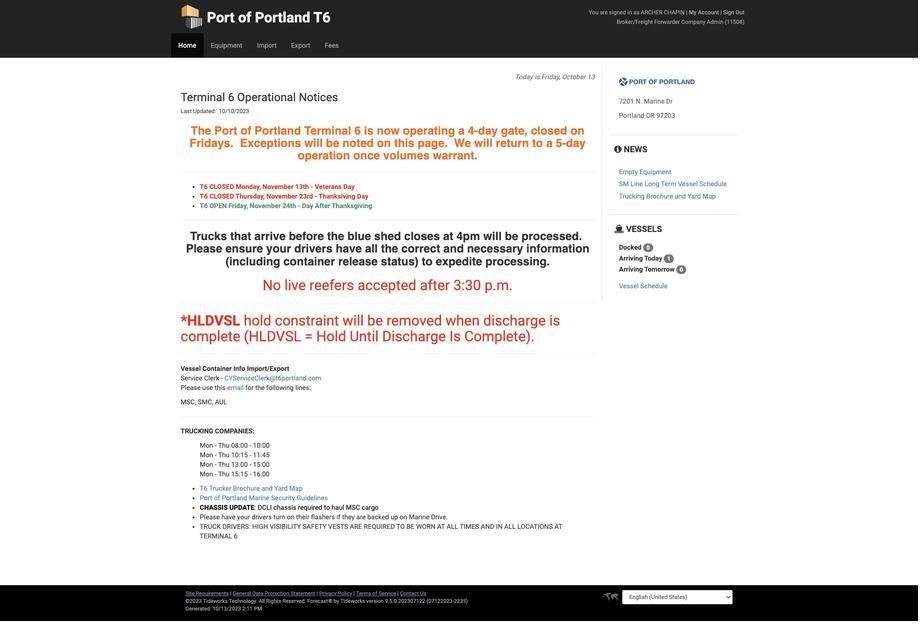 Task type: vqa. For each thing, say whether or not it's contained in the screenshot.
Map to the bottom
yes



Task type: locate. For each thing, give the bounding box(es) containing it.
be inside hold constraint will be removed when discharge is complete (hldvsl = hold until discharge is complete).
[[367, 313, 383, 329]]

long
[[645, 180, 660, 188]]

0 horizontal spatial today
[[515, 73, 533, 81]]

0 horizontal spatial marine
[[249, 495, 269, 502]]

is inside the port of portland terminal 6 is now operating a 4-day gate, closed on fridays .  exceptions will be noted on this page.  we will return to a 5-day operation once volumes warrant.
[[364, 124, 374, 137]]

operating
[[403, 124, 455, 137]]

2 horizontal spatial be
[[505, 230, 518, 243]]

0 right tomorrow
[[680, 267, 683, 273]]

0 vertical spatial terminal
[[181, 91, 225, 104]]

portland inside the port of portland terminal 6 is now operating a 4-day gate, closed on fridays .  exceptions will be noted on this page.  we will return to a 5-day operation once volumes warrant.
[[255, 124, 301, 137]]

privacy
[[319, 591, 337, 597]]

brochure down 15:15
[[233, 485, 260, 493]]

6 down drivers: at left bottom
[[234, 533, 238, 541]]

1 horizontal spatial terminal
[[304, 124, 351, 137]]

1 vertical spatial equipment
[[640, 168, 671, 176]]

0 horizontal spatial at
[[437, 523, 445, 531]]

terminal inside the port of portland terminal 6 is now operating a 4-day gate, closed on fridays .  exceptions will be noted on this page.  we will return to a 5-day operation once volumes warrant.
[[304, 124, 351, 137]]

chassis
[[200, 504, 228, 512]]

1 horizontal spatial day
[[343, 183, 355, 191]]

thursday,
[[236, 193, 265, 200]]

2 vertical spatial and
[[262, 485, 273, 493]]

| up forecast®
[[317, 591, 318, 597]]

2 vertical spatial is
[[549, 313, 560, 329]]

to left 5-
[[532, 137, 543, 150]]

discharge
[[483, 313, 546, 329]]

0 horizontal spatial 0
[[647, 245, 650, 251]]

0 vertical spatial brochure
[[646, 193, 673, 200]]

1 vertical spatial november
[[266, 193, 298, 200]]

1 vertical spatial arriving
[[619, 266, 643, 273]]

-
[[311, 183, 313, 191], [315, 193, 317, 200], [298, 202, 300, 210], [221, 375, 223, 382], [215, 442, 217, 450], [250, 442, 251, 450], [215, 452, 217, 459], [250, 452, 251, 459], [215, 461, 217, 469], [250, 461, 251, 469], [215, 471, 217, 478], [250, 471, 251, 478]]

1 vertical spatial are
[[356, 514, 366, 521]]

1 horizontal spatial map
[[703, 193, 716, 200]]

arriving down the 'docked'
[[619, 255, 643, 262]]

today inside docked 0 arriving today 1 arriving tomorrow 0
[[644, 255, 662, 262]]

schedule down tomorrow
[[641, 283, 668, 290]]

2 horizontal spatial vessel
[[678, 180, 698, 188]]

yard inside empty equipment sm line long term vessel schedule trucking brochure and yard map
[[688, 193, 701, 200]]

0 vertical spatial are
[[600, 9, 608, 16]]

vessel schedule
[[619, 283, 668, 290]]

t6 inside t6 trucker brochure and yard map port of portland marine security guidelines chassis update : dcli chassis required to haul msc cargo please have your drivers turn on their flashers if they are backed up on marine drive. truck drivers: high visibility safety vests are required to be worn at all times and in all locations at terminal 6
[[200, 485, 208, 493]]

marine up :
[[249, 495, 269, 502]]

map inside t6 trucker brochure and yard map port of portland marine security guidelines chassis update : dcli chassis required to haul msc cargo please have your drivers turn on their flashers if they are backed up on marine drive. truck drivers: high visibility safety vests are required to be worn at all times and in all locations at terminal 6
[[289, 485, 303, 493]]

msc, smc, aul
[[181, 399, 227, 406]]

locations
[[518, 523, 553, 531]]

a left 5-
[[546, 137, 553, 150]]

on right 5-
[[571, 124, 585, 137]]

1 vertical spatial yard
[[274, 485, 288, 493]]

1 vertical spatial this
[[215, 384, 226, 392]]

- left 10:00
[[250, 442, 251, 450]]

arrive
[[254, 230, 286, 243]]

- right 23rd
[[315, 193, 317, 200]]

1 all from the left
[[447, 523, 458, 531]]

have left the 'all'
[[336, 242, 362, 256]]

1 vertical spatial drivers
[[252, 514, 272, 521]]

2235)
[[454, 599, 468, 605]]

vessel container info import/export service clerk - cyserviceclerk@t6portland.com please use this email for the following lines:
[[181, 365, 322, 392]]

of up equipment dropdown button
[[238, 9, 251, 26]]

0 vertical spatial equipment
[[211, 42, 243, 49]]

brochure inside empty equipment sm line long term vessel schedule trucking brochure and yard map
[[646, 193, 673, 200]]

is right discharge
[[549, 313, 560, 329]]

at down drive.
[[437, 523, 445, 531]]

account
[[698, 9, 719, 16]]

0 horizontal spatial yard
[[274, 485, 288, 493]]

all down drive.
[[447, 523, 458, 531]]

t6 up fees
[[313, 9, 331, 26]]

1 horizontal spatial have
[[336, 242, 362, 256]]

export
[[291, 42, 310, 49]]

have inside trucks that arrive before the blue shed closes at 4pm will be processed. please ensure your drivers have all the correct and necessary information (including container release status) to expedite processing.
[[336, 242, 362, 256]]

1 vertical spatial 6
[[354, 124, 361, 137]]

2 thu from the top
[[218, 452, 230, 459]]

- inside vessel container info import/export service clerk - cyserviceclerk@t6portland.com please use this email for the following lines:
[[221, 375, 223, 382]]

exceptions
[[240, 137, 301, 150]]

docked 0 arriving today 1 arriving tomorrow 0
[[619, 244, 683, 273]]

1 horizontal spatial your
[[266, 242, 291, 256]]

trucking brochure and yard map link
[[619, 193, 716, 200]]

term
[[661, 180, 676, 188]]

drivers up live
[[294, 242, 333, 256]]

day up thanksiving
[[343, 183, 355, 191]]

is inside hold constraint will be removed when discharge is complete (hldvsl = hold until discharge is complete).
[[549, 313, 560, 329]]

info circle image
[[614, 145, 622, 154]]

is
[[535, 73, 540, 81], [364, 124, 374, 137], [549, 313, 560, 329]]

1 horizontal spatial to
[[422, 255, 433, 268]]

0 vertical spatial your
[[266, 242, 291, 256]]

3 thu from the top
[[218, 461, 230, 469]]

be down accepted
[[367, 313, 383, 329]]

arriving up vessel schedule
[[619, 266, 643, 273]]

are right you
[[600, 9, 608, 16]]

the left blue
[[327, 230, 344, 243]]

0 right the 'docked'
[[647, 245, 650, 251]]

equipment inside equipment dropdown button
[[211, 42, 243, 49]]

1 vertical spatial port
[[214, 124, 237, 137]]

day left gate,
[[478, 124, 498, 137]]

friday, left october
[[541, 73, 560, 81]]

1 horizontal spatial be
[[367, 313, 383, 329]]

2 vertical spatial to
[[324, 504, 330, 512]]

2 horizontal spatial day
[[357, 193, 368, 200]]

t6 up trucks
[[200, 193, 208, 200]]

portland down 7201
[[619, 112, 644, 120]]

1 horizontal spatial brochure
[[646, 193, 673, 200]]

cargo
[[362, 504, 379, 512]]

policy
[[338, 591, 352, 597]]

map up security
[[289, 485, 303, 493]]

2 vertical spatial 6
[[234, 533, 238, 541]]

container
[[283, 255, 335, 268]]

day left info circle icon
[[566, 137, 586, 150]]

port of portland t6 link
[[181, 0, 331, 33]]

1 mon from the top
[[200, 442, 213, 450]]

sm
[[619, 180, 629, 188]]

2 vertical spatial marine
[[409, 514, 430, 521]]

0 horizontal spatial map
[[289, 485, 303, 493]]

0 horizontal spatial day
[[302, 202, 313, 210]]

thu down trucking companies:
[[218, 442, 230, 450]]

the
[[191, 124, 211, 137]]

1 vertical spatial your
[[237, 514, 250, 521]]

you are signed in as archer chapin | my account | sign out broker/freight forwarder company admin (11508)
[[589, 9, 745, 25]]

by
[[334, 599, 339, 605]]

drivers inside trucks that arrive before the blue shed closes at 4pm will be processed. please ensure your drivers have all the correct and necessary information (including container release status) to expedite processing.
[[294, 242, 333, 256]]

(hldvsl
[[244, 328, 301, 345]]

1 vertical spatial day
[[357, 193, 368, 200]]

6 inside t6 trucker brochure and yard map port of portland marine security guidelines chassis update : dcli chassis required to haul msc cargo please have your drivers turn on their flashers if they are backed up on marine drive. truck drivers: high visibility safety vests are required to be worn at all times and in all locations at terminal 6
[[234, 533, 238, 541]]

1 horizontal spatial service
[[379, 591, 396, 597]]

sign out link
[[723, 9, 745, 16]]

and right the correct on the left of page
[[444, 242, 464, 256]]

1 closed from the top
[[209, 183, 234, 191]]

port inside t6 trucker brochure and yard map port of portland marine security guidelines chassis update : dcli chassis required to haul msc cargo please have your drivers turn on their flashers if they are backed up on marine drive. truck drivers: high visibility safety vests are required to be worn at all times and in all locations at terminal 6
[[200, 495, 212, 502]]

home button
[[171, 33, 203, 57]]

portland up import
[[255, 9, 310, 26]]

4pm
[[457, 230, 480, 243]]

6 inside terminal 6 operational notices last updated:  10/10/2023
[[228, 91, 234, 104]]

1 vertical spatial map
[[289, 485, 303, 493]]

0 horizontal spatial are
[[356, 514, 366, 521]]

service up use
[[181, 375, 202, 382]]

1 horizontal spatial 0
[[680, 267, 683, 273]]

is left october
[[535, 73, 540, 81]]

0 horizontal spatial have
[[221, 514, 236, 521]]

please
[[186, 242, 222, 256], [181, 384, 201, 392], [200, 514, 220, 521]]

complete).
[[464, 328, 535, 345]]

1 horizontal spatial vessel
[[619, 283, 639, 290]]

to up flashers at the bottom of page
[[324, 504, 330, 512]]

info
[[233, 365, 245, 373]]

2 horizontal spatial and
[[675, 193, 686, 200]]

until
[[350, 328, 379, 345]]

2 arriving from the top
[[619, 266, 643, 273]]

1 vertical spatial and
[[444, 242, 464, 256]]

0 vertical spatial be
[[326, 137, 339, 150]]

hold constraint will be removed when discharge is complete (hldvsl = hold until discharge is complete).
[[181, 313, 560, 345]]

yard up security
[[274, 485, 288, 493]]

warrant.
[[433, 149, 478, 163]]

email
[[227, 384, 244, 392]]

t6 left trucker
[[200, 485, 208, 493]]

0 horizontal spatial vessel
[[181, 365, 201, 373]]

all
[[365, 242, 378, 256]]

1 horizontal spatial a
[[546, 137, 553, 150]]

to
[[396, 523, 405, 531]]

2 vertical spatial be
[[367, 313, 383, 329]]

0 vertical spatial schedule
[[699, 180, 727, 188]]

backed
[[367, 514, 389, 521]]

0 vertical spatial yard
[[688, 193, 701, 200]]

thu up trucker
[[218, 471, 230, 478]]

please left that
[[186, 242, 222, 256]]

vessel left container at the left of the page
[[181, 365, 201, 373]]

companies:
[[215, 428, 255, 435]]

1 vertical spatial terminal
[[304, 124, 351, 137]]

0 vertical spatial marine
[[644, 98, 665, 105]]

1 vertical spatial schedule
[[641, 283, 668, 290]]

0 vertical spatial please
[[186, 242, 222, 256]]

6 up 'once'
[[354, 124, 361, 137]]

this right use
[[215, 384, 226, 392]]

marine up or on the right of page
[[644, 98, 665, 105]]

(07122023-
[[427, 599, 454, 605]]

turn
[[273, 514, 285, 521]]

- right the clerk
[[221, 375, 223, 382]]

please inside t6 trucker brochure and yard map port of portland marine security guidelines chassis update : dcli chassis required to haul msc cargo please have your drivers turn on their flashers if they are backed up on marine drive. truck drivers: high visibility safety vests are required to be worn at all times and in all locations at terminal 6
[[200, 514, 220, 521]]

terminal up last
[[181, 91, 225, 104]]

admin
[[707, 19, 723, 25]]

this
[[394, 137, 415, 150], [215, 384, 226, 392]]

of down trucker
[[214, 495, 220, 502]]

t6 down fridays
[[200, 183, 208, 191]]

0 vertical spatial vessel
[[678, 180, 698, 188]]

no
[[263, 277, 281, 294]]

you
[[589, 9, 599, 16]]

port up chassis on the left bottom of page
[[200, 495, 212, 502]]

expedite
[[436, 255, 482, 268]]

1 horizontal spatial friday,
[[541, 73, 560, 81]]

1 horizontal spatial marine
[[409, 514, 430, 521]]

company
[[682, 19, 706, 25]]

1 horizontal spatial the
[[327, 230, 344, 243]]

0 vertical spatial and
[[675, 193, 686, 200]]

of down 10/10/2023
[[241, 124, 251, 137]]

2 vertical spatial port
[[200, 495, 212, 502]]

high
[[252, 523, 268, 531]]

1 vertical spatial have
[[221, 514, 236, 521]]

map down the sm line long term vessel schedule link
[[703, 193, 716, 200]]

your down update
[[237, 514, 250, 521]]

all
[[447, 523, 458, 531], [504, 523, 516, 531]]

0 vertical spatial november
[[263, 183, 294, 191]]

will down reefers
[[343, 313, 364, 329]]

the right the 'all'
[[381, 242, 398, 256]]

brochure down long
[[646, 193, 673, 200]]

4 thu from the top
[[218, 471, 230, 478]]

please up the truck
[[200, 514, 220, 521]]

thu left 13:00
[[218, 461, 230, 469]]

day down 23rd
[[302, 202, 313, 210]]

equipment up long
[[640, 168, 671, 176]]

1 at from the left
[[437, 523, 445, 531]]

visibility
[[270, 523, 301, 531]]

0 vertical spatial closed
[[209, 183, 234, 191]]

10/13/2023
[[213, 607, 241, 613]]

they
[[342, 514, 355, 521]]

will right 4pm
[[483, 230, 502, 243]]

processed.
[[522, 230, 582, 243]]

1 horizontal spatial this
[[394, 137, 415, 150]]

1 horizontal spatial yard
[[688, 193, 701, 200]]

and up port of portland marine security guidelines 'link'
[[262, 485, 273, 493]]

complete
[[181, 328, 240, 345]]

service inside the site requirements | general data protection statement | privacy policy | terms of service | contact us ©2023 tideworks technology. all rights reserved. forecast® by tideworks version 9.5.0.202307122 (07122023-2235) generated: 10/13/2023 2:11 pm
[[379, 591, 396, 597]]

when
[[446, 313, 480, 329]]

have inside t6 trucker brochure and yard map port of portland marine security guidelines chassis update : dcli chassis required to haul msc cargo please have your drivers turn on their flashers if they are backed up on marine drive. truck drivers: high visibility safety vests are required to be worn at all times and in all locations at terminal 6
[[221, 514, 236, 521]]

technology.
[[229, 599, 257, 605]]

- right 13th
[[311, 183, 313, 191]]

0 horizontal spatial all
[[447, 523, 458, 531]]

vessel inside empty equipment sm line long term vessel schedule trucking brochure and yard map
[[678, 180, 698, 188]]

this inside vessel container info import/export service clerk - cyserviceclerk@t6portland.com please use this email for the following lines:
[[215, 384, 226, 392]]

3 mon from the top
[[200, 461, 213, 469]]

of up version
[[372, 591, 377, 597]]

2:11
[[242, 607, 253, 613]]

0 horizontal spatial drivers
[[252, 514, 272, 521]]

will right "we"
[[474, 137, 493, 150]]

24th
[[282, 202, 296, 210]]

portland down terminal 6 operational notices last updated:  10/10/2023 in the left top of the page
[[255, 124, 301, 137]]

yard down the sm line long term vessel schedule link
[[688, 193, 701, 200]]

schedule right term
[[699, 180, 727, 188]]

brochure
[[646, 193, 673, 200], [233, 485, 260, 493]]

port down 10/10/2023
[[214, 124, 237, 137]]

1 vertical spatial vessel
[[619, 283, 639, 290]]

sm line long term vessel schedule link
[[619, 180, 727, 188]]

be up processing.
[[505, 230, 518, 243]]

removed
[[387, 313, 442, 329]]

and down the sm line long term vessel schedule link
[[675, 193, 686, 200]]

0 horizontal spatial is
[[364, 124, 374, 137]]

day up thanksgiving at the left top
[[357, 193, 368, 200]]

vessel
[[678, 180, 698, 188], [619, 283, 639, 290], [181, 365, 201, 373]]

vessel right term
[[678, 180, 698, 188]]

will right exceptions
[[304, 137, 323, 150]]

marine up worn
[[409, 514, 430, 521]]

are up are
[[356, 514, 366, 521]]

friday, down thursday,
[[229, 202, 248, 210]]

marine
[[644, 98, 665, 105], [249, 495, 269, 502], [409, 514, 430, 521]]

this right 'once'
[[394, 137, 415, 150]]

6 up 10/10/2023
[[228, 91, 234, 104]]

0 horizontal spatial brochure
[[233, 485, 260, 493]]

15:00
[[253, 461, 270, 469]]

vessel inside vessel container info import/export service clerk - cyserviceclerk@t6portland.com please use this email for the following lines:
[[181, 365, 201, 373]]

0 vertical spatial 0
[[647, 245, 650, 251]]

dcli
[[258, 504, 272, 512]]

0 vertical spatial day
[[343, 183, 355, 191]]

be left noted
[[326, 137, 339, 150]]

closed
[[209, 183, 234, 191], [209, 193, 234, 200]]

please up msc,
[[181, 384, 201, 392]]

1 horizontal spatial drivers
[[294, 242, 333, 256]]

following
[[266, 384, 294, 392]]

home
[[178, 42, 196, 49]]

t6 trucker brochure and yard map link
[[200, 485, 303, 493]]

0 vertical spatial 6
[[228, 91, 234, 104]]

0 horizontal spatial equipment
[[211, 42, 243, 49]]

1 vertical spatial is
[[364, 124, 374, 137]]

0 horizontal spatial and
[[262, 485, 273, 493]]

lines:
[[295, 384, 311, 392]]

1 thu from the top
[[218, 442, 230, 450]]

- left 10:15
[[215, 452, 217, 459]]

equipment inside empty equipment sm line long term vessel schedule trucking brochure and yard map
[[640, 168, 671, 176]]

release
[[338, 255, 378, 268]]

in
[[496, 523, 503, 531]]

vessel down docked 0 arriving today 1 arriving tomorrow 0
[[619, 283, 639, 290]]

1 vertical spatial be
[[505, 230, 518, 243]]

schedule inside empty equipment sm line long term vessel schedule trucking brochure and yard map
[[699, 180, 727, 188]]

if
[[337, 514, 341, 521]]

have up drivers: at left bottom
[[221, 514, 236, 521]]

6 inside the port of portland terminal 6 is now operating a 4-day gate, closed on fridays .  exceptions will be noted on this page.  we will return to a 5-day operation once volumes warrant.
[[354, 124, 361, 137]]

to up after at top left
[[422, 255, 433, 268]]

are inside you are signed in as archer chapin | my account | sign out broker/freight forwarder company admin (11508)
[[600, 9, 608, 16]]

thu left 10:15
[[218, 452, 230, 459]]

0 horizontal spatial to
[[324, 504, 330, 512]]

1 vertical spatial marine
[[249, 495, 269, 502]]

1 vertical spatial 0
[[680, 267, 683, 273]]

08:00
[[231, 442, 248, 450]]

| left sign
[[721, 9, 722, 16]]

now
[[377, 124, 400, 137]]

1 vertical spatial brochure
[[233, 485, 260, 493]]

empty
[[619, 168, 638, 176]]

at right locations
[[555, 523, 562, 531]]

service up version
[[379, 591, 396, 597]]

0 vertical spatial service
[[181, 375, 202, 382]]

this inside the port of portland terminal 6 is now operating a 4-day gate, closed on fridays .  exceptions will be noted on this page.  we will return to a 5-day operation once volumes warrant.
[[394, 137, 415, 150]]

1 vertical spatial please
[[181, 384, 201, 392]]

2 horizontal spatial is
[[549, 313, 560, 329]]

the inside vessel container info import/export service clerk - cyserviceclerk@t6portland.com please use this email for the following lines:
[[255, 384, 265, 392]]

1 horizontal spatial today
[[644, 255, 662, 262]]

1 horizontal spatial schedule
[[699, 180, 727, 188]]

a left 4- on the right top of the page
[[458, 124, 465, 137]]

schedule
[[699, 180, 727, 188], [641, 283, 668, 290]]

friday,
[[541, 73, 560, 81], [229, 202, 248, 210]]

at
[[437, 523, 445, 531], [555, 523, 562, 531]]

port of portland marine security guidelines link
[[200, 495, 328, 502]]

2 horizontal spatial to
[[532, 137, 543, 150]]

is left "now"
[[364, 124, 374, 137]]

0 horizontal spatial the
[[255, 384, 265, 392]]



Task type: describe. For each thing, give the bounding box(es) containing it.
safety
[[303, 523, 327, 531]]

2 at from the left
[[555, 523, 562, 531]]

aul
[[215, 399, 227, 406]]

t6 left 'open'
[[200, 202, 208, 210]]

be inside trucks that arrive before the blue shed closes at 4pm will be processed. please ensure your drivers have all the correct and necessary information (including container release status) to expedite processing.
[[505, 230, 518, 243]]

2 all from the left
[[504, 523, 516, 531]]

11:45
[[253, 452, 270, 459]]

2 vertical spatial day
[[302, 202, 313, 210]]

ensure
[[225, 242, 263, 256]]

last
[[181, 108, 192, 115]]

for
[[245, 384, 254, 392]]

4-
[[468, 124, 478, 137]]

10:15
[[231, 452, 248, 459]]

be
[[407, 523, 415, 531]]

trucking companies:
[[181, 428, 255, 435]]

vessel for vessel schedule
[[619, 283, 639, 290]]

notices
[[299, 91, 338, 104]]

msc
[[346, 504, 360, 512]]

15:15
[[231, 471, 248, 478]]

times
[[460, 523, 479, 531]]

worn
[[416, 523, 436, 531]]

- down trucking companies:
[[215, 442, 217, 450]]

terminal inside terminal 6 operational notices last updated:  10/10/2023
[[181, 91, 225, 104]]

and inside trucks that arrive before the blue shed closes at 4pm will be processed. please ensure your drivers have all the correct and necessary information (including container release status) to expedite processing.
[[444, 242, 464, 256]]

clerk
[[204, 375, 219, 382]]

to inside trucks that arrive before the blue shed closes at 4pm will be processed. please ensure your drivers have all the correct and necessary information (including container release status) to expedite processing.
[[422, 255, 433, 268]]

trucks that arrive before the blue shed closes at 4pm will be processed. please ensure your drivers have all the correct and necessary information (including container release status) to expedite processing.
[[186, 230, 590, 268]]

haul
[[332, 504, 344, 512]]

operational
[[237, 91, 296, 104]]

all
[[259, 599, 265, 605]]

0 vertical spatial port
[[207, 9, 235, 26]]

privacy policy link
[[319, 591, 352, 597]]

discharge
[[382, 328, 446, 345]]

forecast®
[[307, 599, 332, 605]]

import
[[257, 42, 277, 49]]

correct
[[401, 242, 440, 256]]

2 vertical spatial november
[[250, 202, 281, 210]]

required
[[298, 504, 322, 512]]

port of portland t6 image
[[619, 78, 696, 87]]

my account link
[[689, 9, 719, 16]]

please inside trucks that arrive before the blue shed closes at 4pm will be processed. please ensure your drivers have all the correct and necessary information (including container release status) to expedite processing.
[[186, 242, 222, 256]]

on up visibility
[[287, 514, 294, 521]]

closes
[[404, 230, 440, 243]]

2 horizontal spatial the
[[381, 242, 398, 256]]

vessels
[[624, 224, 662, 234]]

terms
[[356, 591, 371, 597]]

1 horizontal spatial is
[[535, 73, 540, 81]]

2 closed from the top
[[209, 193, 234, 200]]

volumes
[[383, 149, 430, 163]]

portland inside t6 trucker brochure and yard map port of portland marine security guidelines chassis update : dcli chassis required to haul msc cargo please have your drivers turn on their flashers if they are backed up on marine drive. truck drivers: high visibility safety vests are required to be worn at all times and in all locations at terminal 6
[[222, 495, 247, 502]]

requirements
[[196, 591, 229, 597]]

or
[[646, 112, 655, 120]]

- left 13:00
[[215, 461, 217, 469]]

| up tideworks
[[354, 591, 355, 597]]

service inside vessel container info import/export service clerk - cyserviceclerk@t6portland.com please use this email for the following lines:
[[181, 375, 202, 382]]

gate,
[[501, 124, 528, 137]]

| left my
[[686, 9, 688, 16]]

veterans
[[315, 183, 342, 191]]

are inside t6 trucker brochure and yard map port of portland marine security guidelines chassis update : dcli chassis required to haul msc cargo please have your drivers turn on their flashers if they are backed up on marine drive. truck drivers: high visibility safety vests are required to be worn at all times and in all locations at terminal 6
[[356, 514, 366, 521]]

of inside t6 trucker brochure and yard map port of portland marine security guidelines chassis update : dcli chassis required to haul msc cargo please have your drivers turn on their flashers if they are backed up on marine drive. truck drivers: high visibility safety vests are required to be worn at all times and in all locations at terminal 6
[[214, 495, 220, 502]]

flashers
[[311, 514, 335, 521]]

of inside the port of portland terminal 6 is now operating a 4-day gate, closed on fridays .  exceptions will be noted on this page.  we will return to a 5-day operation once volumes warrant.
[[241, 124, 251, 137]]

2 horizontal spatial marine
[[644, 98, 665, 105]]

your inside trucks that arrive before the blue shed closes at 4pm will be processed. please ensure your drivers have all the correct and necessary information (including container release status) to expedite processing.
[[266, 242, 291, 256]]

fees
[[325, 42, 339, 49]]

- left 11:45
[[250, 452, 251, 459]]

brochure inside t6 trucker brochure and yard map port of portland marine security guidelines chassis update : dcli chassis required to haul msc cargo please have your drivers turn on their flashers if they are backed up on marine drive. truck drivers: high visibility safety vests are required to be worn at all times and in all locations at terminal 6
[[233, 485, 260, 493]]

live
[[285, 277, 306, 294]]

| up 9.5.0.202307122
[[397, 591, 399, 597]]

chapin
[[664, 9, 685, 16]]

- left 16:00
[[250, 471, 251, 478]]

status)
[[381, 255, 419, 268]]

0 horizontal spatial schedule
[[641, 283, 668, 290]]

my
[[689, 9, 697, 16]]

| left 'general'
[[230, 591, 232, 597]]

their
[[296, 514, 309, 521]]

port inside the port of portland terminal 6 is now operating a 4-day gate, closed on fridays .  exceptions will be noted on this page.  we will return to a 5-day operation once volumes warrant.
[[214, 124, 237, 137]]

on right noted
[[377, 137, 391, 150]]

cyserviceclerk@t6portland.com
[[224, 375, 322, 382]]

to inside t6 trucker brochure and yard map port of portland marine security guidelines chassis update : dcli chassis required to haul msc cargo please have your drivers turn on their flashers if they are backed up on marine drive. truck drivers: high visibility safety vests are required to be worn at all times and in all locations at terminal 6
[[324, 504, 330, 512]]

to inside the port of portland terminal 6 is now operating a 4-day gate, closed on fridays .  exceptions will be noted on this page.  we will return to a 5-day operation once volumes warrant.
[[532, 137, 543, 150]]

drivers:
[[222, 523, 251, 531]]

1 horizontal spatial day
[[566, 137, 586, 150]]

news
[[622, 144, 648, 155]]

- right 24th
[[298, 202, 300, 210]]

generated:
[[185, 607, 211, 613]]

vessel schedule link
[[619, 283, 668, 290]]

rights
[[266, 599, 281, 605]]

constraint
[[275, 313, 339, 329]]

cyserviceclerk@t6portland.com link
[[224, 375, 322, 382]]

7201
[[619, 98, 634, 105]]

port of portland t6
[[207, 9, 331, 26]]

will inside hold constraint will be removed when discharge is complete (hldvsl = hold until discharge is complete).
[[343, 313, 364, 329]]

blue
[[348, 230, 371, 243]]

hold
[[316, 328, 346, 345]]

and inside empty equipment sm line long term vessel schedule trucking brochure and yard map
[[675, 193, 686, 200]]

monday,
[[236, 183, 261, 191]]

docked
[[619, 244, 642, 251]]

hold
[[244, 313, 271, 329]]

- up trucker
[[215, 471, 217, 478]]

yard inside t6 trucker brochure and yard map port of portland marine security guidelines chassis update : dcli chassis required to haul msc cargo please have your drivers turn on their flashers if they are backed up on marine drive. truck drivers: high visibility safety vests are required to be worn at all times and in all locations at terminal 6
[[274, 485, 288, 493]]

be inside the port of portland terminal 6 is now operating a 4-day gate, closed on fridays .  exceptions will be noted on this page.  we will return to a 5-day operation once volumes warrant.
[[326, 137, 339, 150]]

friday, inside t6 closed monday, november 13th - veterans day t6 closed thursday, november 23rd - thanksiving day t6 open friday, november 24th - day after thanksgiving
[[229, 202, 248, 210]]

ship image
[[614, 225, 624, 234]]

protection
[[265, 591, 289, 597]]

drivers inside t6 trucker brochure and yard map port of portland marine security guidelines chassis update : dcli chassis required to haul msc cargo please have your drivers turn on their flashers if they are backed up on marine drive. truck drivers: high visibility safety vests are required to be worn at all times and in all locations at terminal 6
[[252, 514, 272, 521]]

10:00
[[253, 442, 270, 450]]

broker/freight
[[617, 19, 653, 25]]

fridays
[[190, 137, 230, 150]]

open
[[209, 202, 227, 210]]

up
[[391, 514, 398, 521]]

dr
[[666, 98, 673, 105]]

import button
[[250, 33, 284, 57]]

of inside the site requirements | general data protection statement | privacy policy | terms of service | contact us ©2023 tideworks technology. all rights reserved. forecast® by tideworks version 9.5.0.202307122 (07122023-2235) generated: 10/13/2023 2:11 pm
[[372, 591, 377, 597]]

no live reefers accepted after 3:30 p.m.
[[263, 277, 513, 294]]

please inside vessel container info import/export service clerk - cyserviceclerk@t6portland.com please use this email for the following lines:
[[181, 384, 201, 392]]

0 vertical spatial friday,
[[541, 73, 560, 81]]

4 mon from the top
[[200, 471, 213, 478]]

will inside trucks that arrive before the blue shed closes at 4pm will be processed. please ensure your drivers have all the correct and necessary information (including container release status) to expedite processing.
[[483, 230, 502, 243]]

accepted
[[358, 277, 416, 294]]

- left 15:00
[[250, 461, 251, 469]]

1 arriving from the top
[[619, 255, 643, 262]]

0 horizontal spatial day
[[478, 124, 498, 137]]

0 vertical spatial today
[[515, 73, 533, 81]]

0 horizontal spatial a
[[458, 124, 465, 137]]

on right the up
[[400, 514, 407, 521]]

after
[[315, 202, 330, 210]]

vessel for vessel container info import/export service clerk - cyserviceclerk@t6portland.com please use this email for the following lines:
[[181, 365, 201, 373]]

version
[[366, 599, 384, 605]]

97203
[[656, 112, 675, 120]]

13
[[587, 73, 595, 81]]

trucking
[[619, 193, 645, 200]]

your inside t6 trucker brochure and yard map port of portland marine security guidelines chassis update : dcli chassis required to haul msc cargo please have your drivers turn on their flashers if they are backed up on marine drive. truck drivers: high visibility safety vests are required to be worn at all times and in all locations at terminal 6
[[237, 514, 250, 521]]

archer
[[641, 9, 663, 16]]

13th
[[295, 183, 309, 191]]

before
[[289, 230, 324, 243]]

2 mon from the top
[[200, 452, 213, 459]]

and inside t6 trucker brochure and yard map port of portland marine security guidelines chassis update : dcli chassis required to haul msc cargo please have your drivers turn on their flashers if they are backed up on marine drive. truck drivers: high visibility safety vests are required to be worn at all times and in all locations at terminal 6
[[262, 485, 273, 493]]

terminal
[[200, 533, 232, 541]]

smc,
[[198, 399, 213, 406]]

map inside empty equipment sm line long term vessel schedule trucking brochure and yard map
[[703, 193, 716, 200]]



